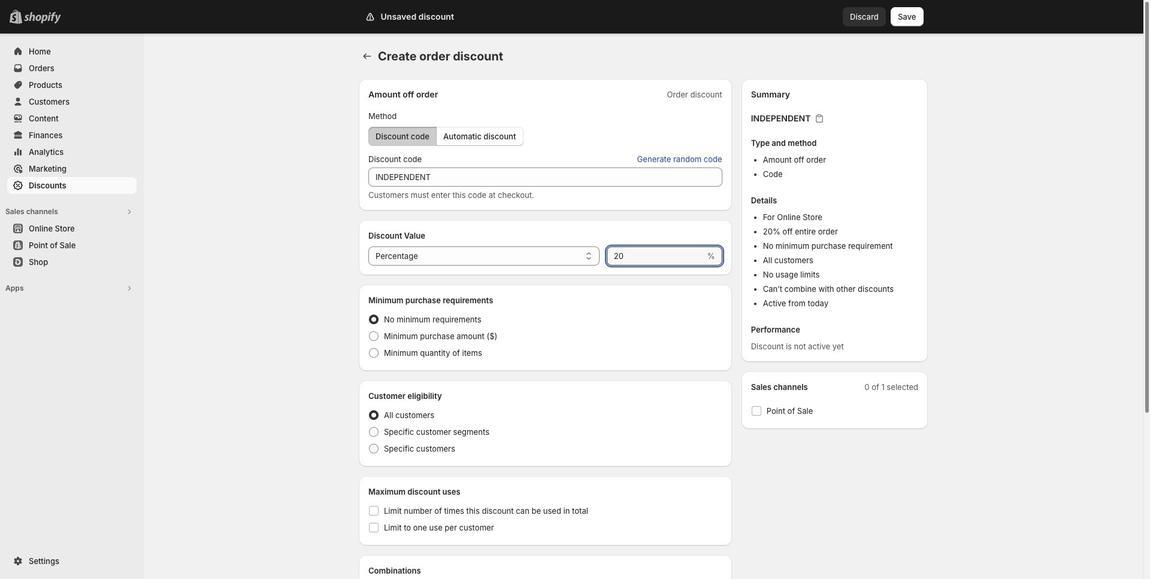 Task type: locate. For each thing, give the bounding box(es) containing it.
shopify image
[[24, 12, 61, 24]]

None text field
[[368, 168, 722, 187], [607, 247, 705, 266], [368, 168, 722, 187], [607, 247, 705, 266]]



Task type: vqa. For each thing, say whether or not it's contained in the screenshot.
text box
yes



